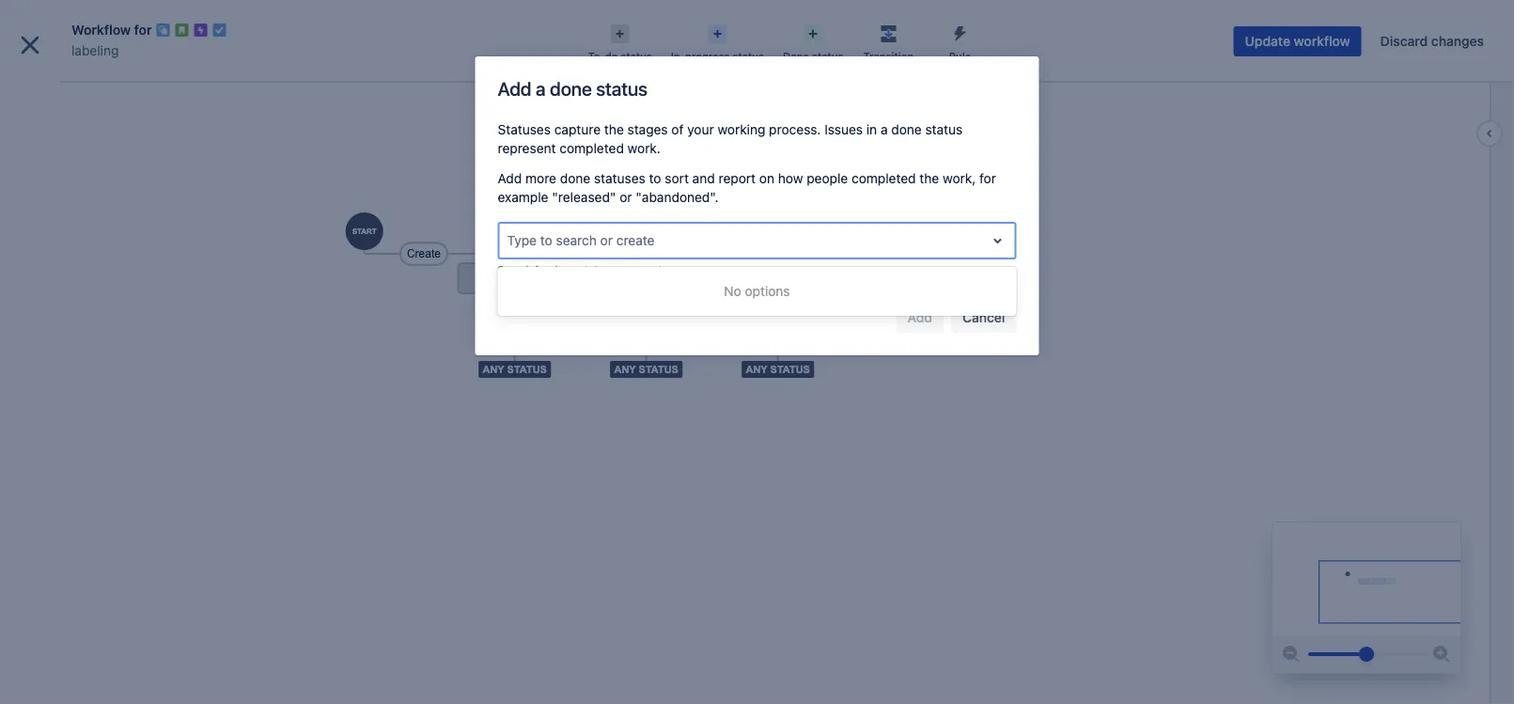 Task type: describe. For each thing, give the bounding box(es) containing it.
to-do status button
[[579, 19, 662, 64]]

no options
[[724, 283, 790, 299]]

done
[[783, 50, 810, 63]]

update workflow
[[1246, 33, 1351, 49]]

work,
[[943, 171, 976, 186]]

represent
[[498, 141, 556, 156]]

discard changes
[[1381, 33, 1485, 49]]

process.
[[769, 122, 821, 137]]

add a done status dialog
[[475, 56, 1039, 355]]

2 vertical spatial or
[[624, 264, 634, 276]]

open image
[[987, 229, 1009, 252]]

1 vertical spatial to
[[540, 233, 553, 248]]

type to search or create
[[507, 233, 655, 248]]

type
[[507, 233, 537, 248]]

discard changes button
[[1370, 26, 1496, 56]]

issues
[[825, 122, 863, 137]]

update
[[1246, 33, 1291, 49]]

statuses
[[498, 122, 551, 137]]

1 vertical spatial create
[[637, 264, 669, 276]]

completed inside the add more done statuses to sort and report on how people completed the work, for example "released" or "abandoned".
[[852, 171, 916, 186]]

the inside statuses capture the stages of your working process. issues in a done status represent completed work.
[[605, 122, 624, 137]]

rule button
[[925, 19, 996, 64]]

add for add more done statuses to sort and report on how people completed the work, for example "released" or "abandoned".
[[498, 171, 522, 186]]

transition
[[864, 50, 914, 63]]

in-progress status
[[671, 50, 764, 63]]

changes
[[1432, 33, 1485, 49]]

options
[[745, 283, 790, 299]]

zoom out image
[[1281, 643, 1303, 666]]

status down to-do status
[[596, 77, 648, 99]]

search for done statuses or create a new one.
[[498, 264, 725, 276]]

done for search for done statuses or create a new one.
[[552, 264, 576, 276]]

search
[[498, 264, 532, 276]]

progress
[[685, 50, 730, 63]]

dialog containing workflow for
[[0, 0, 1515, 704]]

labeling link
[[71, 39, 119, 62]]

done inside statuses capture the stages of your working process. issues in a done status represent completed work.
[[892, 122, 922, 137]]

more
[[526, 171, 557, 186]]

on
[[760, 171, 775, 186]]

in
[[867, 122, 877, 137]]

report
[[719, 171, 756, 186]]

for for workflow for
[[134, 22, 152, 38]]

done for add a done status
[[550, 77, 592, 99]]

capture
[[555, 122, 601, 137]]

status inside popup button
[[733, 50, 764, 63]]

Search field
[[1158, 11, 1346, 41]]

you're in the workflow viewfinder, use the arrow keys to move it element
[[1273, 523, 1461, 636]]

completed inside statuses capture the stages of your working process. issues in a done status represent completed work.
[[560, 141, 624, 156]]

done status
[[783, 50, 844, 63]]

1 vertical spatial or
[[601, 233, 613, 248]]

close workflow editor image
[[15, 30, 45, 60]]

add for add a done status
[[498, 77, 532, 99]]

workflow
[[1294, 33, 1351, 49]]

update workflow button
[[1234, 26, 1362, 56]]



Task type: locate. For each thing, give the bounding box(es) containing it.
2 vertical spatial a
[[671, 264, 677, 276]]

workflow
[[71, 22, 131, 38]]

to left sort
[[649, 171, 662, 186]]

in-progress status button
[[662, 19, 774, 64]]

transition button
[[853, 19, 925, 64]]

completed
[[560, 141, 624, 156], [852, 171, 916, 186]]

or up search for done statuses or create a new one.
[[601, 233, 613, 248]]

1 horizontal spatial to
[[649, 171, 662, 186]]

for inside the add more done statuses to sort and report on how people completed the work, for example "released" or "abandoned".
[[980, 171, 997, 186]]

0 horizontal spatial to
[[540, 233, 553, 248]]

0 vertical spatial to
[[649, 171, 662, 186]]

"released"
[[552, 189, 616, 205]]

primary element
[[11, 0, 1158, 52]]

status inside statuses capture the stages of your working process. issues in a done status represent completed work.
[[926, 122, 963, 137]]

cancel
[[963, 310, 1006, 325]]

"abandoned".
[[636, 189, 719, 205]]

0 vertical spatial statuses
[[594, 171, 646, 186]]

Zoom level range field
[[1309, 636, 1425, 673]]

2 vertical spatial for
[[535, 264, 549, 276]]

or right "released"
[[620, 189, 632, 205]]

to-do status
[[588, 50, 652, 63]]

a inside statuses capture the stages of your working process. issues in a done status represent completed work.
[[881, 122, 888, 137]]

for
[[134, 22, 152, 38], [980, 171, 997, 186], [535, 264, 549, 276]]

jira software image
[[49, 15, 175, 37], [49, 15, 175, 37]]

Search or create a status text field
[[507, 231, 511, 250]]

0 vertical spatial add
[[498, 77, 532, 99]]

labeling
[[71, 43, 119, 58]]

to inside the add more done statuses to sort and report on how people completed the work, for example "released" or "abandoned".
[[649, 171, 662, 186]]

add inside the add more done statuses to sort and report on how people completed the work, for example "released" or "abandoned".
[[498, 171, 522, 186]]

done right "in"
[[892, 122, 922, 137]]

example
[[498, 189, 549, 205]]

to right type
[[540, 233, 553, 248]]

for for search for done statuses or create a new one.
[[535, 264, 549, 276]]

completed down capture
[[560, 141, 624, 156]]

1 vertical spatial the
[[920, 171, 940, 186]]

rule
[[949, 50, 971, 63]]

create button
[[685, 11, 749, 41]]

the inside the add more done statuses to sort and report on how people completed the work, for example "released" or "abandoned".
[[920, 171, 940, 186]]

a left the new
[[671, 264, 677, 276]]

0 vertical spatial for
[[134, 22, 152, 38]]

statuses
[[594, 171, 646, 186], [579, 264, 621, 276]]

create
[[696, 18, 738, 33]]

statuses capture the stages of your working process. issues in a done status represent completed work.
[[498, 122, 963, 156]]

0 horizontal spatial the
[[605, 122, 624, 137]]

stages
[[628, 122, 668, 137]]

completed down "in"
[[852, 171, 916, 186]]

for inside dialog
[[134, 22, 152, 38]]

sort
[[665, 171, 689, 186]]

0 horizontal spatial for
[[134, 22, 152, 38]]

create up search for done statuses or create a new one.
[[617, 233, 655, 248]]

0 vertical spatial completed
[[560, 141, 624, 156]]

for right work,
[[980, 171, 997, 186]]

done down search
[[552, 264, 576, 276]]

in-
[[671, 50, 685, 63]]

group
[[8, 344, 218, 484], [8, 344, 218, 433], [8, 433, 218, 484]]

1 vertical spatial statuses
[[579, 264, 621, 276]]

a
[[536, 77, 546, 99], [881, 122, 888, 137], [671, 264, 677, 276]]

do
[[605, 50, 618, 63]]

2 add from the top
[[498, 171, 522, 186]]

or
[[620, 189, 632, 205], [601, 233, 613, 248], [624, 264, 634, 276]]

add more done statuses to sort and report on how people completed the work, for example "released" or "abandoned".
[[498, 171, 997, 205]]

for right workflow
[[134, 22, 152, 38]]

add up 'statuses'
[[498, 77, 532, 99]]

1 horizontal spatial a
[[671, 264, 677, 276]]

search
[[556, 233, 597, 248]]

0 vertical spatial the
[[605, 122, 624, 137]]

add up example
[[498, 171, 522, 186]]

1 horizontal spatial completed
[[852, 171, 916, 186]]

one.
[[703, 264, 725, 276]]

a right "in"
[[881, 122, 888, 137]]

add
[[498, 77, 532, 99], [498, 171, 522, 186]]

the left stages
[[605, 122, 624, 137]]

create banner
[[0, 0, 1515, 53]]

and
[[693, 171, 715, 186]]

status inside 'popup button'
[[812, 50, 844, 63]]

done up "released"
[[560, 171, 591, 186]]

done down to- at the left of the page
[[550, 77, 592, 99]]

statuses down type to search or create
[[579, 264, 621, 276]]

0 horizontal spatial a
[[536, 77, 546, 99]]

done inside the add more done statuses to sort and report on how people completed the work, for example "released" or "abandoned".
[[560, 171, 591, 186]]

no
[[724, 283, 742, 299]]

0 vertical spatial a
[[536, 77, 546, 99]]

the left work,
[[920, 171, 940, 186]]

workflow for
[[71, 22, 152, 38]]

zoom in image
[[1431, 643, 1454, 666]]

discard
[[1381, 33, 1429, 49]]

to
[[649, 171, 662, 186], [540, 233, 553, 248]]

add a done status
[[498, 77, 648, 99]]

1 vertical spatial for
[[980, 171, 997, 186]]

0 horizontal spatial completed
[[560, 141, 624, 156]]

how
[[778, 171, 803, 186]]

0 vertical spatial create
[[617, 233, 655, 248]]

1 vertical spatial add
[[498, 171, 522, 186]]

1 add from the top
[[498, 77, 532, 99]]

done
[[550, 77, 592, 99], [892, 122, 922, 137], [560, 171, 591, 186], [552, 264, 576, 276]]

of
[[672, 122, 684, 137]]

dialog
[[0, 0, 1515, 704]]

statuses for to
[[594, 171, 646, 186]]

work.
[[628, 141, 661, 156]]

status up work,
[[926, 122, 963, 137]]

to-
[[588, 50, 605, 63]]

1 horizontal spatial for
[[535, 264, 549, 276]]

status right progress in the left top of the page
[[733, 50, 764, 63]]

new
[[680, 264, 700, 276]]

2 horizontal spatial a
[[881, 122, 888, 137]]

statuses inside the add more done statuses to sort and report on how people completed the work, for example "released" or "abandoned".
[[594, 171, 646, 186]]

the
[[605, 122, 624, 137], [920, 171, 940, 186]]

or down type to search or create
[[624, 264, 634, 276]]

people
[[807, 171, 848, 186]]

cancel button
[[952, 303, 1017, 333]]

working
[[718, 122, 766, 137]]

create
[[617, 233, 655, 248], [637, 264, 669, 276]]

statuses for or
[[579, 264, 621, 276]]

done status button
[[774, 19, 853, 64]]

1 horizontal spatial the
[[920, 171, 940, 186]]

1 vertical spatial completed
[[852, 171, 916, 186]]

0 vertical spatial or
[[620, 189, 632, 205]]

status
[[621, 50, 652, 63], [733, 50, 764, 63], [812, 50, 844, 63], [596, 77, 648, 99], [926, 122, 963, 137]]

status right done
[[812, 50, 844, 63]]

a up 'statuses'
[[536, 77, 546, 99]]

1 vertical spatial a
[[881, 122, 888, 137]]

your
[[688, 122, 714, 137]]

status right do
[[621, 50, 652, 63]]

or inside the add more done statuses to sort and report on how people completed the work, for example "released" or "abandoned".
[[620, 189, 632, 205]]

done for add more done statuses to sort and report on how people completed the work, for example "released" or "abandoned".
[[560, 171, 591, 186]]

create left the new
[[637, 264, 669, 276]]

statuses down the work.
[[594, 171, 646, 186]]

for right search
[[535, 264, 549, 276]]

2 horizontal spatial for
[[980, 171, 997, 186]]

status inside popup button
[[621, 50, 652, 63]]



Task type: vqa. For each thing, say whether or not it's contained in the screenshot.
Rule
yes



